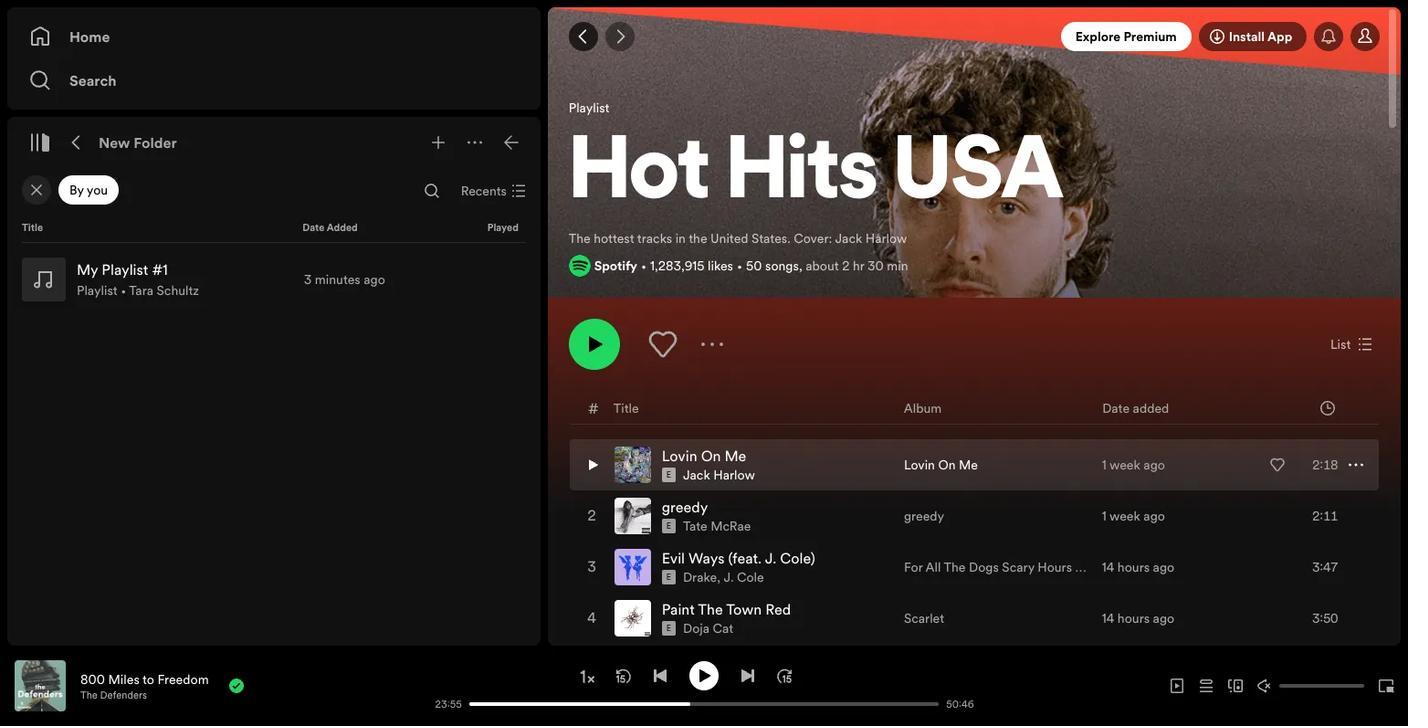Task type: locate. For each thing, give the bounding box(es) containing it.
lovin down album
[[904, 456, 935, 474]]

e left tate
[[667, 520, 671, 531]]

by you
[[69, 181, 108, 199]]

playlist inside main "element"
[[77, 281, 117, 300]]

jack up greedy e at the bottom
[[683, 466, 710, 484]]

2 vertical spatial the
[[80, 688, 98, 702]]

defenders
[[100, 688, 147, 702]]

ways
[[689, 548, 725, 568]]

1 vertical spatial the
[[698, 599, 723, 619]]

hottest
[[594, 230, 634, 248]]

explore
[[1076, 27, 1121, 46]]

0 vertical spatial date
[[303, 221, 325, 235]]

date inside '#' row
[[1103, 399, 1130, 417]]

Recents, List view field
[[446, 176, 537, 206]]

2:11
[[1313, 507, 1338, 525]]

connect to a device image
[[1229, 679, 1243, 693]]

e inside greedy e
[[667, 520, 671, 531]]

1 cell from the left
[[585, 645, 600, 694]]

0 vertical spatial title
[[22, 221, 43, 235]]

e
[[667, 469, 671, 480], [667, 520, 671, 531], [667, 572, 671, 583], [667, 623, 671, 634]]

14 hours ago
[[1102, 558, 1175, 576], [1102, 609, 1175, 627]]

lovin on me cell
[[615, 440, 763, 489]]

the inside paint the town red e
[[698, 599, 723, 619]]

jack harlow
[[683, 466, 755, 484]]

on inside lovin on me e
[[701, 446, 721, 466]]

greedy inside cell
[[662, 497, 708, 517]]

states.
[[752, 230, 791, 248]]

jack up 2
[[835, 230, 863, 248]]

0 vertical spatial 1 week ago
[[1102, 456, 1166, 474]]

new folder
[[99, 132, 177, 153]]

1 horizontal spatial j.
[[765, 548, 777, 568]]

1 vertical spatial jack
[[683, 466, 710, 484]]

lovin inside lovin on me e
[[662, 446, 698, 466]]

1 vertical spatial ,
[[717, 568, 721, 586]]

greedy for greedy e
[[662, 497, 708, 517]]

1 14 hours ago from the top
[[1102, 558, 1175, 576]]

explicit element inside greedy cell
[[662, 519, 676, 533]]

on up greedy e at the bottom
[[701, 446, 721, 466]]

50
[[746, 257, 762, 275]]

group inside main "element"
[[15, 250, 533, 309]]

explicit element inside paint the town red cell
[[662, 621, 676, 636]]

min
[[887, 257, 908, 275]]

e inside lovin on me e
[[667, 469, 671, 480]]

evil ways (feat. j. cole) cell
[[615, 542, 823, 592]]

next image
[[741, 668, 755, 683]]

lovin on me link
[[662, 446, 747, 466], [904, 456, 978, 474]]

0 vertical spatial harlow
[[866, 230, 907, 248]]

List button
[[1323, 330, 1380, 359]]

1 vertical spatial title
[[614, 399, 639, 417]]

lovin on me
[[904, 456, 978, 474]]

united
[[711, 230, 749, 248]]

1 week ago for lovin on me
[[1102, 456, 1166, 474]]

by
[[69, 181, 84, 199]]

0 horizontal spatial date
[[303, 221, 325, 235]]

0 horizontal spatial harlow
[[714, 466, 755, 484]]

songs
[[765, 257, 799, 275]]

4 explicit element from the top
[[662, 621, 676, 636]]

1 vertical spatial 1 week ago
[[1102, 507, 1166, 525]]

hot hits usa grid
[[549, 391, 1400, 726]]

2 1 week ago from the top
[[1102, 507, 1166, 525]]

explore premium button
[[1061, 22, 1192, 51]]

1 horizontal spatial title
[[614, 399, 639, 417]]

now playing view image
[[43, 669, 58, 683]]

group containing playlist
[[15, 250, 533, 309]]

2 week from the top
[[1110, 507, 1141, 525]]

14 for paint the town red
[[1102, 609, 1115, 627]]

1 vertical spatial harlow
[[714, 466, 755, 484]]

go forward image
[[613, 29, 627, 44]]

1 week ago inside lovin on me row
[[1102, 456, 1166, 474]]

0 vertical spatial week
[[1110, 456, 1141, 474]]

2 1 from the top
[[1102, 507, 1107, 525]]

1 horizontal spatial lovin on me link
[[904, 456, 978, 474]]

date added
[[303, 221, 358, 235]]

evil ways (feat. j. cole) e
[[662, 548, 815, 583]]

week
[[1110, 456, 1141, 474], [1110, 507, 1141, 525]]

14
[[1102, 558, 1115, 576], [1102, 609, 1115, 627]]

lovin on me link up greedy e at the bottom
[[662, 446, 747, 466]]

me
[[725, 446, 747, 466], [959, 456, 978, 474]]

2 e from the top
[[667, 520, 671, 531]]

800 miles to freedom link
[[80, 670, 209, 688]]

0 horizontal spatial on
[[701, 446, 721, 466]]

None search field
[[417, 176, 446, 206]]

on for lovin on me e
[[701, 446, 721, 466]]

14 hours ago for paint the town red
[[1102, 609, 1175, 627]]

duration element
[[1321, 401, 1336, 415]]

album
[[904, 399, 942, 417]]

spotify
[[594, 257, 638, 275]]

playlist
[[569, 99, 610, 117], [77, 281, 117, 300]]

explicit element inside lovin on me cell
[[662, 467, 676, 482]]

main element
[[7, 7, 541, 646]]

town
[[726, 599, 762, 619]]

me inside lovin on me e
[[725, 446, 747, 466]]

2:11 cell
[[1271, 491, 1364, 541]]

2
[[842, 257, 850, 275]]

the defenders link
[[80, 688, 147, 702]]

explicit element inside evil ways (feat. j. cole) cell
[[662, 570, 676, 584]]

app
[[1268, 27, 1293, 46]]

1 horizontal spatial greedy
[[904, 507, 945, 525]]

cole
[[737, 568, 764, 586]]

change speed image
[[578, 668, 596, 686]]

explicit element down the evil
[[662, 570, 676, 584]]

title down clear filters icon
[[22, 221, 43, 235]]

greedy for greedy
[[904, 507, 945, 525]]

clear filters image
[[29, 183, 44, 197]]

1 hours from the top
[[1118, 558, 1150, 576]]

1 week from the top
[[1110, 456, 1141, 474]]

1,283,915 likes
[[650, 257, 733, 275]]

1 horizontal spatial playlist
[[569, 99, 610, 117]]

1 vertical spatial week
[[1110, 507, 1141, 525]]

lovin for lovin on me e
[[662, 446, 698, 466]]

now playing: 800 miles to freedom by the defenders footer
[[15, 660, 425, 712]]

likes
[[708, 257, 733, 275]]

lovin up greedy e at the bottom
[[662, 446, 698, 466]]

1 vertical spatial hours
[[1118, 609, 1150, 627]]

explicit element left tate
[[662, 519, 676, 533]]

1 inside lovin on me row
[[1102, 456, 1107, 474]]

install app link
[[1199, 22, 1307, 51]]

ago for (feat.
[[1153, 558, 1175, 576]]

ago inside lovin on me row
[[1144, 456, 1166, 474]]

playlist down go back icon
[[569, 99, 610, 117]]

0 horizontal spatial ,
[[717, 568, 721, 586]]

e down the evil
[[667, 572, 671, 583]]

you
[[87, 181, 108, 199]]

date added
[[1103, 399, 1170, 417]]

1 horizontal spatial ,
[[799, 257, 803, 275]]

3 explicit element from the top
[[662, 570, 676, 584]]

search
[[69, 70, 117, 90]]

5 cell from the left
[[1271, 645, 1364, 694]]

ago for me
[[1144, 456, 1166, 474]]

e down paint
[[667, 623, 671, 634]]

title inside main "element"
[[22, 221, 43, 235]]

the
[[569, 230, 591, 248], [698, 599, 723, 619], [80, 688, 98, 702]]

date inside main "element"
[[303, 221, 325, 235]]

3 e from the top
[[667, 572, 671, 583]]

0 vertical spatial playlist
[[569, 99, 610, 117]]

in
[[676, 230, 686, 248]]

explicit element down paint
[[662, 621, 676, 636]]

play lovin on me by jack harlow image
[[585, 454, 600, 476]]

lovin on me row
[[570, 439, 1380, 490]]

date
[[303, 221, 325, 235], [1103, 399, 1130, 417]]

cat
[[713, 619, 734, 637]]

0 horizontal spatial lovin
[[662, 446, 698, 466]]

1 vertical spatial 1
[[1102, 507, 1107, 525]]

1 vertical spatial playlist
[[77, 281, 117, 300]]

week inside lovin on me row
[[1110, 456, 1141, 474]]

1
[[1102, 456, 1107, 474], [1102, 507, 1107, 525]]

0 horizontal spatial greedy
[[662, 497, 708, 517]]

new
[[99, 132, 130, 153]]

1 horizontal spatial on
[[939, 456, 956, 474]]

0 horizontal spatial me
[[725, 446, 747, 466]]

greedy e
[[662, 497, 708, 531]]

2 explicit element from the top
[[662, 519, 676, 533]]

drake
[[683, 568, 717, 586]]

,
[[799, 257, 803, 275], [717, 568, 721, 586]]

1 1 from the top
[[1102, 456, 1107, 474]]

explicit element
[[662, 467, 676, 482], [662, 519, 676, 533], [662, 570, 676, 584], [662, 621, 676, 636]]

0 vertical spatial 14 hours ago
[[1102, 558, 1175, 576]]

ago
[[1144, 456, 1166, 474], [1144, 507, 1166, 525], [1153, 558, 1175, 576], [1153, 609, 1175, 627]]

0 vertical spatial ,
[[799, 257, 803, 275]]

50 songs , about 2 hr 30 min
[[746, 257, 908, 275]]

1 e from the top
[[667, 469, 671, 480]]

harlow inside lovin on me cell
[[714, 466, 755, 484]]

e up greedy e at the bottom
[[667, 469, 671, 480]]

playlist left •
[[77, 281, 117, 300]]

1 explicit element from the top
[[662, 467, 676, 482]]

harlow
[[866, 230, 907, 248], [714, 466, 755, 484]]

1 week ago
[[1102, 456, 1166, 474], [1102, 507, 1166, 525]]

red
[[766, 599, 791, 619]]

explicit element for lovin on me
[[662, 467, 676, 482]]

none search field inside main "element"
[[417, 176, 446, 206]]

1 vertical spatial date
[[1103, 399, 1130, 417]]

, inside evil ways (feat. j. cole) cell
[[717, 568, 721, 586]]

cell
[[585, 645, 600, 694], [615, 645, 753, 694], [904, 645, 978, 694], [1102, 645, 1166, 694], [1271, 645, 1364, 694]]

1 1 week ago from the top
[[1102, 456, 1166, 474]]

harlow up mcrae
[[714, 466, 755, 484]]

0 vertical spatial 14
[[1102, 558, 1115, 576]]

1 vertical spatial 14
[[1102, 609, 1115, 627]]

1 horizontal spatial the
[[569, 230, 591, 248]]

0 vertical spatial jack
[[835, 230, 863, 248]]

duration image
[[1321, 401, 1336, 415]]

4 e from the top
[[667, 623, 671, 634]]

scarlet
[[904, 609, 945, 627]]

0 horizontal spatial playlist
[[77, 281, 117, 300]]

player controls element
[[221, 661, 983, 711]]

doja cat
[[683, 619, 734, 637]]

2 horizontal spatial the
[[698, 599, 723, 619]]

1 horizontal spatial me
[[959, 456, 978, 474]]

group
[[15, 250, 533, 309]]

0 horizontal spatial title
[[22, 221, 43, 235]]

2 14 from the top
[[1102, 609, 1115, 627]]

me for lovin on me
[[959, 456, 978, 474]]

what's new image
[[1322, 29, 1337, 44]]

lovin on me link inside cell
[[662, 446, 747, 466]]

title right #
[[614, 399, 639, 417]]

1 14 from the top
[[1102, 558, 1115, 576]]

miles
[[108, 670, 140, 688]]

me down '#' row
[[959, 456, 978, 474]]

me up mcrae
[[725, 446, 747, 466]]

4 cell from the left
[[1102, 645, 1166, 694]]

lovin on me link down album
[[904, 456, 978, 474]]

1 horizontal spatial date
[[1103, 399, 1130, 417]]

0 horizontal spatial lovin on me link
[[662, 446, 747, 466]]

1 vertical spatial 14 hours ago
[[1102, 609, 1175, 627]]

j. inside evil ways (feat. j. cole) e
[[765, 548, 777, 568]]

greedy cell
[[615, 491, 759, 541]]

2 14 hours ago from the top
[[1102, 609, 1175, 627]]

2 hours from the top
[[1118, 609, 1150, 627]]

jack
[[835, 230, 863, 248], [683, 466, 710, 484]]

on
[[701, 446, 721, 466], [939, 456, 956, 474]]

j.
[[765, 548, 777, 568], [724, 568, 734, 586]]

played
[[488, 221, 519, 235]]

3:47
[[1313, 558, 1338, 576]]

0 vertical spatial hours
[[1118, 558, 1150, 576]]

tara
[[129, 281, 153, 300]]

0 vertical spatial the
[[569, 230, 591, 248]]

0 vertical spatial 1
[[1102, 456, 1107, 474]]

1 horizontal spatial lovin
[[904, 456, 935, 474]]

explicit element up greedy e at the bottom
[[662, 467, 676, 482]]

on down album
[[939, 456, 956, 474]]

harlow up 30
[[866, 230, 907, 248]]

0 horizontal spatial jack
[[683, 466, 710, 484]]

hours
[[1118, 558, 1150, 576], [1118, 609, 1150, 627]]

0 horizontal spatial the
[[80, 688, 98, 702]]



Task type: vqa. For each thing, say whether or not it's contained in the screenshot.
Young Folks link on the left bottom
no



Task type: describe. For each thing, give the bounding box(es) containing it.
week for lovin on me
[[1110, 456, 1141, 474]]

search in your library image
[[424, 184, 439, 198]]

usa
[[894, 131, 1064, 219]]

folder
[[134, 132, 177, 153]]

0 horizontal spatial greedy link
[[662, 497, 708, 517]]

paint
[[662, 599, 695, 619]]

evil
[[662, 548, 685, 568]]

hours for evil ways (feat. j. cole)
[[1118, 558, 1150, 576]]

j. cole link
[[724, 568, 764, 586]]

home link
[[29, 18, 519, 55]]

By you checkbox
[[58, 175, 119, 205]]

title inside '#' row
[[614, 399, 639, 417]]

install
[[1229, 27, 1265, 46]]

to
[[142, 670, 154, 688]]

drake link
[[683, 568, 717, 586]]

1 horizontal spatial greedy link
[[904, 507, 945, 525]]

me for lovin on me e
[[725, 446, 747, 466]]

jack inside lovin on me cell
[[683, 466, 710, 484]]

tracks
[[637, 230, 672, 248]]

playlist • tara schultz
[[77, 281, 199, 300]]

e inside paint the town red e
[[667, 623, 671, 634]]

spotify link
[[594, 257, 638, 275]]

playlist for playlist • tara schultz
[[77, 281, 117, 300]]

ago for town
[[1153, 609, 1175, 627]]

schultz
[[157, 281, 199, 300]]

lovin for lovin on me
[[904, 456, 935, 474]]

explicit element for paint the town red
[[662, 621, 676, 636]]

2 cell from the left
[[615, 645, 753, 694]]

top bar and user menu element
[[548, 7, 1401, 66]]

home
[[69, 26, 110, 47]]

50:46
[[947, 697, 974, 711]]

go back image
[[576, 29, 591, 44]]

evil ways (feat. j. cole) link
[[662, 548, 815, 568]]

week for greedy
[[1110, 507, 1141, 525]]

volume off image
[[1258, 679, 1272, 693]]

hits
[[726, 131, 878, 219]]

paint the town red link
[[662, 599, 791, 619]]

date for date added
[[303, 221, 325, 235]]

skip back 15 seconds image
[[617, 668, 631, 683]]

1,283,915
[[650, 257, 705, 275]]

paint the town red e
[[662, 599, 791, 634]]

2:18
[[1313, 456, 1338, 474]]

scarlet link
[[904, 609, 945, 627]]

the inside 800 miles to freedom the defenders
[[80, 688, 98, 702]]

# row
[[570, 392, 1380, 425]]

hours for paint the town red
[[1118, 609, 1150, 627]]

hot
[[569, 131, 710, 219]]

added
[[327, 221, 358, 235]]

1 horizontal spatial harlow
[[866, 230, 907, 248]]

800
[[80, 670, 105, 688]]

date for date added
[[1103, 399, 1130, 417]]

on for lovin on me
[[939, 456, 956, 474]]

skip forward 15 seconds image
[[777, 668, 792, 683]]

about
[[806, 257, 839, 275]]

explicit element for evil ways (feat. j. cole)
[[662, 570, 676, 584]]

the
[[689, 230, 708, 248]]

doja cat link
[[683, 619, 734, 637]]

doja
[[683, 619, 710, 637]]

jack harlow link
[[683, 466, 755, 484]]

1 week ago for greedy
[[1102, 507, 1166, 525]]

new folder button
[[95, 128, 181, 157]]

premium
[[1124, 27, 1177, 46]]

800 miles to freedom the defenders
[[80, 670, 209, 702]]

play image
[[697, 668, 712, 683]]

paint the town red cell
[[615, 594, 798, 643]]

23:55
[[435, 697, 462, 711]]

14 for evil ways (feat. j. cole)
[[1102, 558, 1115, 576]]

spotify image
[[569, 255, 591, 277]]

lovin on me e
[[662, 446, 747, 480]]

list
[[1331, 335, 1351, 353]]

hot hits usa
[[569, 131, 1064, 219]]

mcrae
[[711, 517, 751, 535]]

cole)
[[780, 548, 815, 568]]

search link
[[29, 62, 519, 99]]

2:18 cell
[[1271, 440, 1364, 489]]

14 hours ago for evil ways (feat. j. cole)
[[1102, 558, 1175, 576]]

3:50
[[1313, 609, 1338, 627]]

1 horizontal spatial jack
[[835, 230, 863, 248]]

tate mcrae
[[683, 517, 751, 535]]

previous image
[[653, 668, 668, 683]]

# column header
[[588, 392, 599, 424]]

hr
[[853, 257, 865, 275]]

#
[[588, 398, 599, 418]]

the hottest tracks in the united states. cover: jack harlow
[[569, 230, 907, 248]]

explicit element for greedy
[[662, 519, 676, 533]]

(feat.
[[728, 548, 762, 568]]

recents
[[461, 182, 507, 200]]

3 cell from the left
[[904, 645, 978, 694]]

install app
[[1229, 27, 1293, 46]]

0 horizontal spatial j.
[[724, 568, 734, 586]]

tate
[[683, 517, 708, 535]]

•
[[121, 281, 126, 300]]

30
[[868, 257, 884, 275]]

playlist for playlist
[[569, 99, 610, 117]]

drake , j. cole
[[683, 568, 764, 586]]

freedom
[[158, 670, 209, 688]]

1 for greedy
[[1102, 507, 1107, 525]]

e inside evil ways (feat. j. cole) e
[[667, 572, 671, 583]]

explore premium
[[1076, 27, 1177, 46]]

added
[[1133, 399, 1170, 417]]

cover:
[[794, 230, 832, 248]]

1 for lovin on me
[[1102, 456, 1107, 474]]

tate mcrae link
[[683, 517, 751, 535]]



